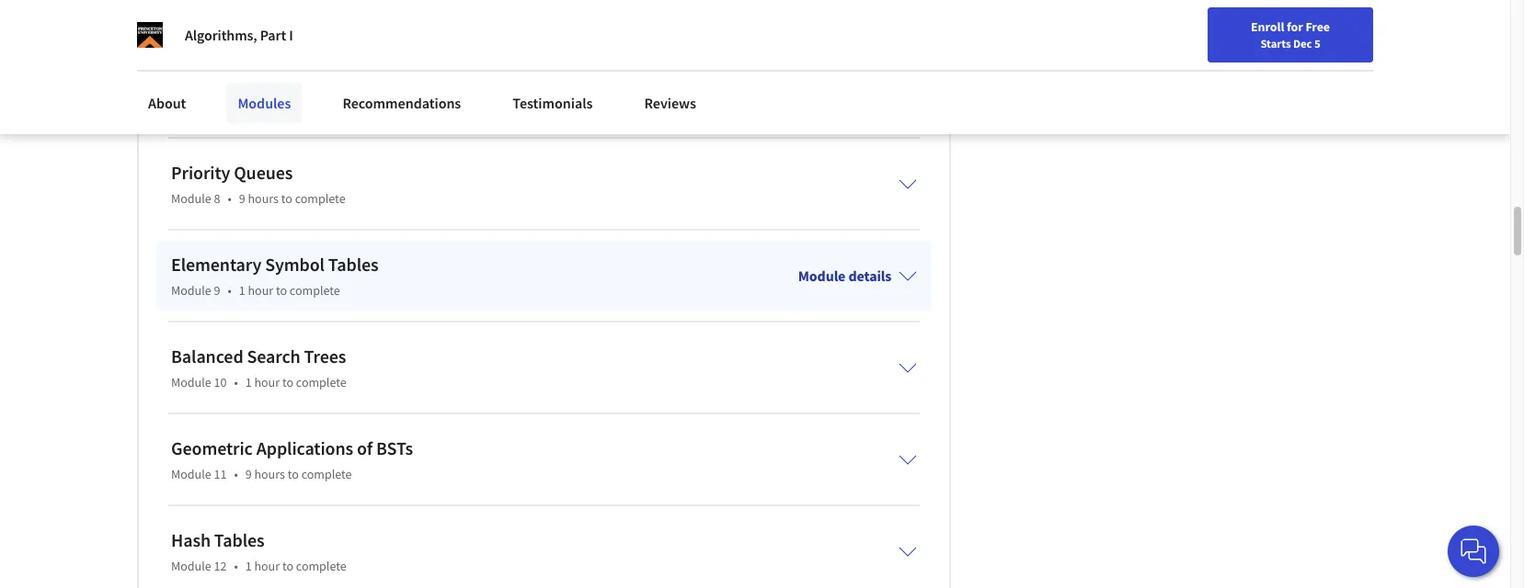 Task type: describe. For each thing, give the bounding box(es) containing it.
to inside balanced search trees module 10 • 1 hour to complete
[[282, 374, 293, 391]]

complete inside the priority queues module 8 • 9 hours to complete
[[295, 190, 345, 207]]

complete inside hash tables module 12 • 1 hour to complete
[[296, 558, 347, 575]]

show notifications image
[[1262, 23, 1284, 45]]

module left details
[[798, 267, 846, 285]]

testimonials link
[[502, 83, 604, 123]]

hour for search
[[254, 374, 280, 391]]

12
[[214, 558, 227, 575]]

module inside hash tables module 12 • 1 hour to complete
[[171, 558, 211, 575]]

i
[[289, 26, 293, 44]]

enroll for free starts dec 5
[[1251, 18, 1330, 51]]

9 inside elementary symbol tables module 9 • 1 hour to complete
[[214, 282, 220, 299]]

priority
[[171, 161, 230, 184]]

reviews
[[644, 94, 696, 112]]

priority queues module 8 • 9 hours to complete
[[171, 161, 345, 207]]

1 for elementary
[[239, 282, 245, 299]]

enroll
[[1251, 18, 1284, 35]]

elementary symbol tables module 9 • 1 hour to complete
[[171, 253, 379, 299]]

module inside the priority queues module 8 • 9 hours to complete
[[171, 190, 211, 207]]

starts
[[1261, 36, 1291, 51]]

9 inside the priority queues module 8 • 9 hours to complete
[[239, 190, 245, 207]]

algorithms,
[[185, 26, 257, 44]]

complete inside geometric applications of bsts module 11 • 9 hours to complete
[[301, 466, 352, 483]]

hours inside geometric applications of bsts module 11 • 9 hours to complete
[[254, 466, 285, 483]]

trees
[[304, 345, 346, 368]]

about link
[[137, 83, 197, 123]]

complete inside balanced search trees module 10 • 1 hour to complete
[[296, 374, 347, 391]]

coursera image
[[22, 15, 139, 44]]

princeton university image
[[137, 22, 163, 48]]

1 inside hash tables module 12 • 1 hour to complete
[[245, 558, 252, 575]]

part
[[260, 26, 286, 44]]

applications
[[256, 437, 353, 460]]

balanced search trees module 10 • 1 hour to complete
[[171, 345, 347, 391]]

details
[[848, 267, 892, 285]]

tables inside elementary symbol tables module 9 • 1 hour to complete
[[328, 253, 379, 276]]

for
[[1287, 18, 1303, 35]]

to inside elementary symbol tables module 9 • 1 hour to complete
[[276, 282, 287, 299]]

• inside the priority queues module 8 • 9 hours to complete
[[228, 190, 232, 207]]

hours inside the priority queues module 8 • 9 hours to complete
[[248, 190, 279, 207]]

• inside elementary symbol tables module 9 • 1 hour to complete
[[228, 282, 232, 299]]

module inside balanced search trees module 10 • 1 hour to complete
[[171, 374, 211, 391]]

geometric applications of bsts module 11 • 9 hours to complete
[[171, 437, 413, 483]]

11
[[214, 466, 227, 483]]

search
[[247, 345, 300, 368]]

recommendations
[[343, 94, 461, 112]]



Task type: vqa. For each thing, say whether or not it's contained in the screenshot.
the bottommost tables
yes



Task type: locate. For each thing, give the bounding box(es) containing it.
• inside geometric applications of bsts module 11 • 9 hours to complete
[[234, 466, 238, 483]]

0 vertical spatial tables
[[328, 253, 379, 276]]

1 down elementary
[[239, 282, 245, 299]]

1 vertical spatial hour
[[254, 374, 280, 391]]

module left 8
[[171, 190, 211, 207]]

9
[[239, 190, 245, 207], [214, 282, 220, 299], [245, 466, 252, 483]]

1 inside elementary symbol tables module 9 • 1 hour to complete
[[239, 282, 245, 299]]

module inside elementary symbol tables module 9 • 1 hour to complete
[[171, 282, 211, 299]]

• right 12
[[234, 558, 238, 575]]

9 right 11
[[245, 466, 252, 483]]

free
[[1306, 18, 1330, 35]]

modules link
[[227, 83, 302, 123]]

tables inside hash tables module 12 • 1 hour to complete
[[214, 529, 265, 552]]

1 vertical spatial hours
[[254, 466, 285, 483]]

0 horizontal spatial tables
[[214, 529, 265, 552]]

to down the queues
[[281, 190, 292, 207]]

to inside the priority queues module 8 • 9 hours to complete
[[281, 190, 292, 207]]

2 vertical spatial 9
[[245, 466, 252, 483]]

• right 8
[[228, 190, 232, 207]]

1 vertical spatial tables
[[214, 529, 265, 552]]

hours
[[248, 190, 279, 207], [254, 466, 285, 483]]

symbol
[[265, 253, 325, 276]]

2 vertical spatial 1
[[245, 558, 252, 575]]

module details
[[798, 267, 892, 285]]

hour inside hash tables module 12 • 1 hour to complete
[[254, 558, 280, 575]]

0 vertical spatial hour
[[248, 282, 273, 299]]

module down elementary
[[171, 282, 211, 299]]

module left 11
[[171, 466, 211, 483]]

of
[[357, 437, 373, 460]]

9 inside geometric applications of bsts module 11 • 9 hours to complete
[[245, 466, 252, 483]]

hash tables module 12 • 1 hour to complete
[[171, 529, 347, 575]]

to inside geometric applications of bsts module 11 • 9 hours to complete
[[288, 466, 299, 483]]

9 right 8
[[239, 190, 245, 207]]

elementary
[[171, 253, 262, 276]]

modules
[[238, 94, 291, 112]]

1
[[239, 282, 245, 299], [245, 374, 252, 391], [245, 558, 252, 575]]

module
[[171, 190, 211, 207], [798, 267, 846, 285], [171, 282, 211, 299], [171, 374, 211, 391], [171, 466, 211, 483], [171, 558, 211, 575]]

tables up 12
[[214, 529, 265, 552]]

to right 12
[[282, 558, 293, 575]]

5
[[1314, 36, 1320, 51]]

1 right 12
[[245, 558, 252, 575]]

module left 10
[[171, 374, 211, 391]]

None search field
[[262, 11, 704, 48]]

reviews link
[[633, 83, 707, 123]]

testimonials
[[513, 94, 593, 112]]

•
[[228, 190, 232, 207], [228, 282, 232, 299], [234, 374, 238, 391], [234, 466, 238, 483], [234, 558, 238, 575]]

hour inside balanced search trees module 10 • 1 hour to complete
[[254, 374, 280, 391]]

complete
[[295, 190, 345, 207], [290, 282, 340, 299], [296, 374, 347, 391], [301, 466, 352, 483], [296, 558, 347, 575]]

hours down the queues
[[248, 190, 279, 207]]

2 vertical spatial hour
[[254, 558, 280, 575]]

hash
[[171, 529, 211, 552]]

hour inside elementary symbol tables module 9 • 1 hour to complete
[[248, 282, 273, 299]]

1 inside balanced search trees module 10 • 1 hour to complete
[[245, 374, 252, 391]]

hour right 12
[[254, 558, 280, 575]]

hour down the symbol
[[248, 282, 273, 299]]

8
[[214, 190, 220, 207]]

complete inside elementary symbol tables module 9 • 1 hour to complete
[[290, 282, 340, 299]]

tables
[[328, 253, 379, 276], [214, 529, 265, 552]]

queues
[[234, 161, 293, 184]]

module inside geometric applications of bsts module 11 • 9 hours to complete
[[171, 466, 211, 483]]

to inside hash tables module 12 • 1 hour to complete
[[282, 558, 293, 575]]

9 down elementary
[[214, 282, 220, 299]]

1 vertical spatial 9
[[214, 282, 220, 299]]

chat with us image
[[1459, 537, 1488, 567]]

balanced
[[171, 345, 243, 368]]

tables right the symbol
[[328, 253, 379, 276]]

1 vertical spatial 1
[[245, 374, 252, 391]]

• right 10
[[234, 374, 238, 391]]

dec
[[1293, 36, 1312, 51]]

0 vertical spatial 9
[[239, 190, 245, 207]]

1 horizontal spatial tables
[[328, 253, 379, 276]]

bsts
[[376, 437, 413, 460]]

• inside hash tables module 12 • 1 hour to complete
[[234, 558, 238, 575]]

1 right 10
[[245, 374, 252, 391]]

0 vertical spatial 1
[[239, 282, 245, 299]]

0 vertical spatial hours
[[248, 190, 279, 207]]

1 for balanced
[[245, 374, 252, 391]]

hour down search
[[254, 374, 280, 391]]

module down hash
[[171, 558, 211, 575]]

• right 11
[[234, 466, 238, 483]]

to down applications
[[288, 466, 299, 483]]

to down search
[[282, 374, 293, 391]]

geometric
[[171, 437, 253, 460]]

• inside balanced search trees module 10 • 1 hour to complete
[[234, 374, 238, 391]]

hour
[[248, 282, 273, 299], [254, 374, 280, 391], [254, 558, 280, 575]]

to
[[281, 190, 292, 207], [276, 282, 287, 299], [282, 374, 293, 391], [288, 466, 299, 483], [282, 558, 293, 575]]

• down elementary
[[228, 282, 232, 299]]

recommendations link
[[331, 83, 472, 123]]

algorithms, part i
[[185, 26, 293, 44]]

to down the symbol
[[276, 282, 287, 299]]

10
[[214, 374, 227, 391]]

hours down applications
[[254, 466, 285, 483]]

hour for symbol
[[248, 282, 273, 299]]

about
[[148, 94, 186, 112]]



